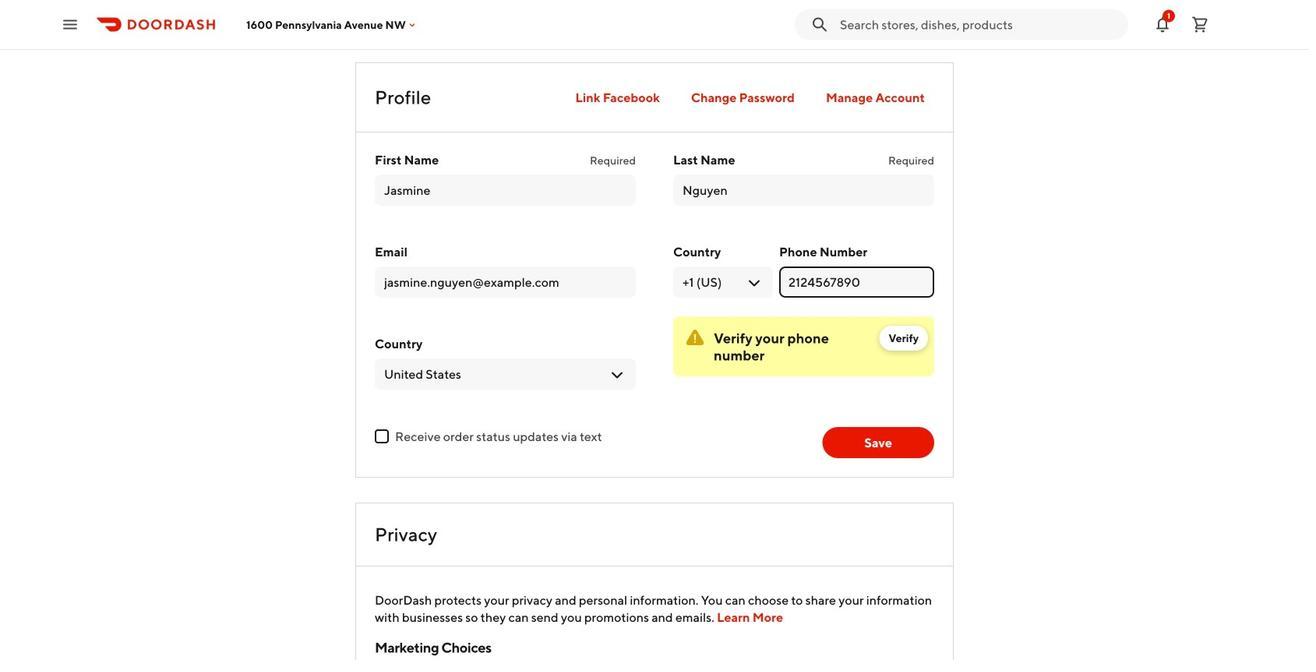 Task type: vqa. For each thing, say whether or not it's contained in the screenshot.
Email Field
yes



Task type: describe. For each thing, give the bounding box(es) containing it.
Store search: begin typing to search for stores available on DoorDash text field
[[841, 16, 1120, 33]]



Task type: locate. For each thing, give the bounding box(es) containing it.
status
[[674, 317, 935, 377]]

None telephone field
[[789, 274, 926, 291]]

open menu image
[[61, 15, 80, 34]]

None text field
[[384, 182, 627, 199], [683, 182, 926, 199], [384, 182, 627, 199], [683, 182, 926, 199]]

None checkbox
[[375, 430, 389, 444]]

None email field
[[384, 274, 627, 291]]

0 items, open order cart image
[[1191, 15, 1210, 34]]

notification bell image
[[1154, 15, 1173, 34]]



